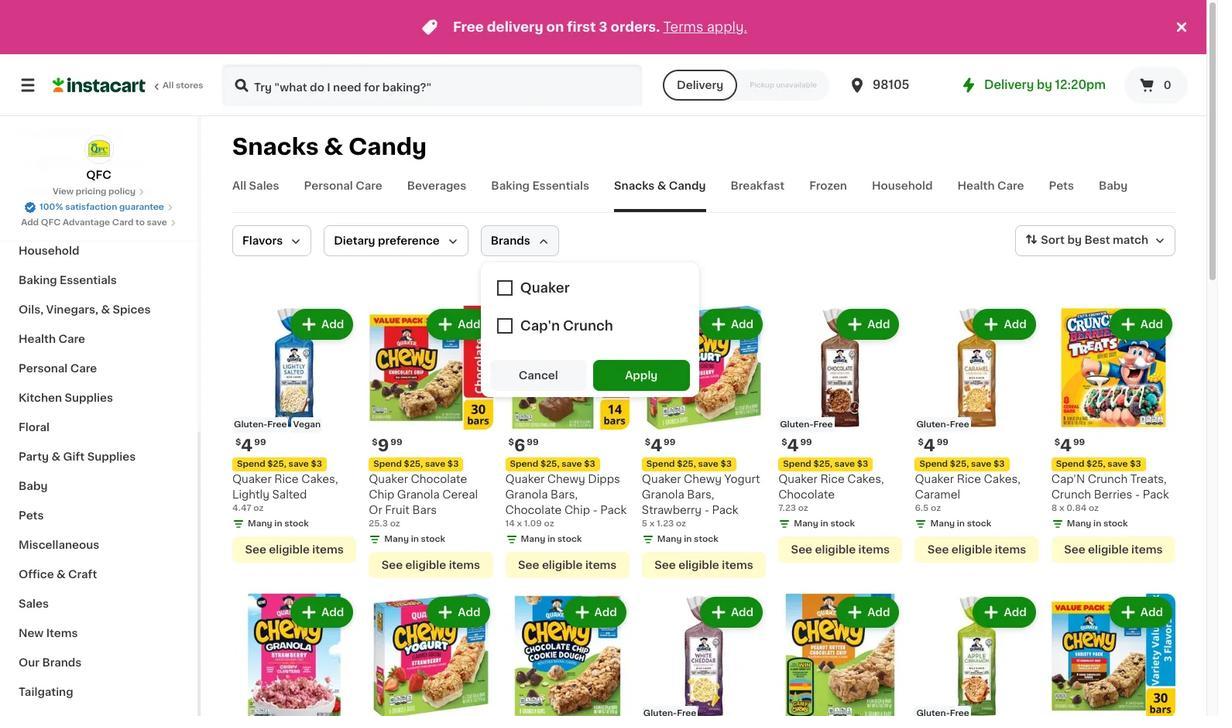 Task type: describe. For each thing, give the bounding box(es) containing it.
caramel
[[915, 490, 960, 500]]

$3 for quaker chewy yogurt granola bars, strawberry - pack
[[720, 460, 732, 469]]

new items link
[[9, 619, 188, 648]]

bars, for 4
[[687, 490, 714, 500]]

dry goods & pasta
[[19, 128, 124, 139]]

spend for quaker chewy yogurt granola bars, strawberry - pack
[[646, 460, 675, 469]]

canned goods & soups
[[19, 187, 152, 197]]

by for sort
[[1067, 235, 1082, 246]]

spend for quaker rice cakes, chocolate
[[783, 460, 811, 469]]

stock for quaker chewy yogurt granola bars, strawberry - pack
[[694, 535, 718, 544]]

soups
[[117, 187, 152, 197]]

4 for quaker rice cakes, caramel
[[924, 438, 935, 454]]

add qfc advantage card to save link
[[21, 217, 176, 229]]

chip inside quaker chocolate chip granola cereal or fruit bars 25.3 oz
[[369, 490, 394, 500]]

in for quaker rice cakes, lightly salted
[[274, 520, 282, 528]]

free left vegan
[[267, 421, 287, 429]]

see for quaker chewy yogurt granola bars, strawberry - pack
[[655, 560, 676, 571]]

cap'n crunch treats, crunch berries - pack 8 x 0.84 oz
[[1051, 474, 1169, 513]]

eligible for quaker rice cakes, lightly salted
[[269, 545, 310, 555]]

items for quaker rice cakes, lightly salted
[[312, 545, 344, 555]]

sales link
[[9, 589, 188, 619]]

see for quaker chewy dipps granola bars, chocolate chip - pack
[[518, 560, 539, 571]]

gluten-free vegan
[[234, 421, 321, 429]]

bars
[[412, 505, 437, 516]]

bars, for 6
[[551, 490, 578, 500]]

100% satisfaction guarantee button
[[24, 198, 173, 214]]

1 vertical spatial sales
[[19, 599, 49, 609]]

0 horizontal spatial baking essentials
[[19, 275, 117, 286]]

save right the to
[[147, 218, 167, 227]]

chocolate inside quaker rice cakes, chocolate 7.23 oz
[[778, 490, 835, 500]]

quaker for quaker chewy yogurt granola bars, strawberry - pack
[[642, 474, 681, 485]]

$3 for quaker rice cakes, caramel
[[994, 460, 1005, 469]]

save for quaker chewy dipps granola bars, chocolate chip - pack
[[562, 460, 582, 469]]

beverages
[[407, 180, 466, 191]]

guarantee
[[119, 203, 164, 211]]

miscellaneous
[[19, 540, 99, 551]]

0 horizontal spatial health
[[19, 334, 56, 345]]

all sales link
[[232, 178, 279, 212]]

$ for cap'n crunch treats, crunch berries - pack
[[1054, 439, 1060, 447]]

dietary preference
[[334, 235, 440, 246]]

free delivery on first 3 orders. terms apply.
[[453, 21, 747, 33]]

best match
[[1084, 235, 1148, 246]]

oz inside quaker rice cakes, chocolate 7.23 oz
[[798, 504, 808, 513]]

dietary
[[334, 235, 375, 246]]

0 horizontal spatial baby
[[19, 481, 48, 492]]

our brands
[[19, 657, 82, 668]]

0 horizontal spatial personal care
[[19, 363, 97, 374]]

many in stock for quaker rice cakes, caramel
[[930, 520, 991, 528]]

99 for quaker rice cakes, chocolate
[[800, 439, 812, 447]]

in for quaker chewy dipps granola bars, chocolate chip - pack
[[547, 535, 555, 544]]

frozen link
[[809, 178, 847, 212]]

spices
[[113, 304, 151, 315]]

brands button
[[481, 225, 559, 256]]

6
[[514, 438, 525, 454]]

$3 for cap'n crunch treats, crunch berries - pack
[[1130, 460, 1141, 469]]

- inside cap'n crunch treats, crunch berries - pack 8 x 0.84 oz
[[1135, 490, 1140, 500]]

oils, vinegars, & spices
[[19, 304, 151, 315]]

oils, vinegars, & spices link
[[9, 295, 188, 324]]

card
[[112, 218, 134, 227]]

vegan
[[293, 421, 321, 429]]

new items
[[19, 628, 78, 639]]

gluten- for quaker rice cakes, chocolate
[[780, 421, 813, 429]]

craft
[[68, 569, 97, 580]]

to
[[136, 218, 145, 227]]

items
[[46, 628, 78, 639]]

pack inside quaker chewy dipps granola bars, chocolate chip - pack 14 x 1.09 oz
[[600, 505, 627, 516]]

cereal
[[442, 490, 478, 500]]

4 for quaker rice cakes, chocolate
[[787, 438, 799, 454]]

0 vertical spatial qfc
[[86, 170, 111, 180]]

stock for quaker rice cakes, lightly salted
[[284, 520, 309, 528]]

preference
[[378, 235, 440, 246]]

stores
[[176, 81, 203, 90]]

see for quaker rice cakes, caramel
[[928, 545, 949, 555]]

cancel
[[519, 370, 558, 381]]

oz inside cap'n crunch treats, crunch berries - pack 8 x 0.84 oz
[[1089, 504, 1099, 513]]

see eligible items button for quaker rice cakes, chocolate
[[778, 537, 902, 563]]

see for quaker rice cakes, lightly salted
[[245, 545, 266, 555]]

oils,
[[19, 304, 43, 315]]

$ 9 99
[[372, 438, 402, 454]]

see for cap'n crunch treats, crunch berries - pack
[[1064, 545, 1085, 555]]

many in stock for cap'n crunch treats, crunch berries - pack
[[1067, 520, 1128, 528]]

tailgating
[[19, 687, 73, 698]]

eligible for quaker chocolate chip granola cereal or fruit bars
[[405, 560, 446, 571]]

party & gift supplies
[[19, 451, 136, 462]]

0 vertical spatial crunch
[[1088, 474, 1128, 485]]

first
[[567, 21, 596, 33]]

x inside quaker chewy dipps granola bars, chocolate chip - pack 14 x 1.09 oz
[[517, 520, 522, 528]]

apply
[[625, 370, 658, 381]]

& inside "link"
[[81, 128, 90, 139]]

items for cap'n crunch treats, crunch berries - pack
[[1131, 545, 1163, 555]]

$ for quaker chocolate chip granola cereal or fruit bars
[[372, 439, 378, 447]]

spend $25, save $3 for quaker chewy dipps granola bars, chocolate chip - pack
[[510, 460, 595, 469]]

1 vertical spatial household link
[[9, 236, 188, 266]]

x inside cap'n crunch treats, crunch berries - pack 8 x 0.84 oz
[[1059, 504, 1064, 513]]

1 vertical spatial crunch
[[1051, 490, 1091, 500]]

save for quaker rice cakes, caramel
[[971, 460, 991, 469]]

0 horizontal spatial health care
[[19, 334, 85, 345]]

floral
[[19, 422, 50, 433]]

eligible for quaker rice cakes, caramel
[[952, 545, 992, 555]]

oz inside quaker chewy dipps granola bars, chocolate chip - pack 14 x 1.09 oz
[[544, 520, 554, 528]]

in for quaker rice cakes, chocolate
[[820, 520, 828, 528]]

0 horizontal spatial baby link
[[9, 472, 188, 501]]

4 for cap'n crunch treats, crunch berries - pack
[[1060, 438, 1072, 454]]

canned
[[19, 187, 63, 197]]

satisfaction
[[65, 203, 117, 211]]

dietary preference button
[[324, 225, 468, 256]]

1 vertical spatial household
[[19, 245, 79, 256]]

x inside "quaker chewy yogurt granola bars, strawberry - pack 5 x 1.23 oz"
[[650, 520, 655, 528]]

many for quaker rice cakes, chocolate
[[794, 520, 818, 528]]

quaker for quaker chocolate chip granola cereal or fruit bars
[[369, 474, 408, 485]]

frozen
[[809, 180, 847, 191]]

all stores
[[163, 81, 203, 90]]

best
[[1084, 235, 1110, 246]]

0 button
[[1124, 67, 1188, 104]]

0 vertical spatial baking
[[491, 180, 530, 191]]

in for quaker chewy yogurt granola bars, strawberry - pack
[[684, 535, 692, 544]]

flavors
[[242, 235, 283, 246]]

granola for 6
[[505, 490, 548, 500]]

advantage
[[63, 218, 110, 227]]

1 horizontal spatial household
[[872, 180, 933, 191]]

$ for quaker rice cakes, chocolate
[[781, 439, 787, 447]]

breakfast link for the bottommost household link
[[9, 207, 188, 236]]

delivery by 12:20pm
[[984, 79, 1106, 91]]

0 horizontal spatial baking
[[19, 275, 57, 286]]

save for cap'n crunch treats, crunch berries - pack
[[1108, 460, 1128, 469]]

free inside "limited time offer" region
[[453, 21, 484, 33]]

kitchen
[[19, 393, 62, 403]]

free up quaker rice cakes, caramel 6.5 oz
[[950, 421, 969, 429]]

eligible for quaker chewy yogurt granola bars, strawberry - pack
[[678, 560, 719, 571]]

stock for quaker rice cakes, caramel
[[967, 520, 991, 528]]

gluten- for quaker rice cakes, caramel
[[916, 421, 950, 429]]

quaker rice cakes, caramel 6.5 oz
[[915, 474, 1021, 513]]

chip inside quaker chewy dipps granola bars, chocolate chip - pack 14 x 1.09 oz
[[564, 505, 590, 516]]

$3 for quaker rice cakes, lightly salted
[[311, 460, 322, 469]]

apply.
[[707, 21, 747, 33]]

kitchen supplies link
[[9, 383, 188, 413]]

1 horizontal spatial baking essentials
[[491, 180, 589, 191]]

delivery by 12:20pm link
[[959, 76, 1106, 94]]

8
[[1051, 504, 1057, 513]]

0 horizontal spatial pets
[[19, 510, 44, 521]]

1 vertical spatial essentials
[[60, 275, 117, 286]]

pricing
[[76, 187, 106, 196]]

apply button
[[593, 360, 690, 391]]

sort by
[[1041, 235, 1082, 246]]

qfc logo image
[[84, 135, 113, 164]]

0 vertical spatial health
[[958, 180, 995, 191]]

9
[[378, 438, 389, 454]]

save for quaker chocolate chip granola cereal or fruit bars
[[425, 460, 445, 469]]

see eligible items for quaker chewy yogurt granola bars, strawberry - pack
[[655, 560, 753, 571]]

4.47
[[232, 504, 251, 513]]

$25, for quaker chocolate chip granola cereal or fruit bars
[[404, 460, 423, 469]]

spend for cap'n crunch treats, crunch berries - pack
[[1056, 460, 1084, 469]]

cakes, for quaker rice cakes, chocolate
[[847, 474, 884, 485]]

new
[[19, 628, 44, 639]]

see eligible items for quaker rice cakes, lightly salted
[[245, 545, 344, 555]]

instacart logo image
[[53, 76, 146, 94]]

pack inside cap'n crunch treats, crunch berries - pack 8 x 0.84 oz
[[1143, 490, 1169, 500]]

7.23
[[778, 504, 796, 513]]

see eligible items button for quaker chewy yogurt granola bars, strawberry - pack
[[642, 552, 766, 579]]

oz inside quaker rice cakes, caramel 6.5 oz
[[931, 504, 941, 513]]

0 horizontal spatial baking essentials link
[[9, 266, 188, 295]]

$25, for cap'n crunch treats, crunch berries - pack
[[1086, 460, 1106, 469]]

1 horizontal spatial snacks
[[614, 180, 655, 191]]

spend for quaker rice cakes, caramel
[[920, 460, 948, 469]]

1 vertical spatial snacks & candy
[[614, 180, 706, 191]]

gift
[[63, 451, 85, 462]]

add qfc advantage card to save
[[21, 218, 167, 227]]

0 vertical spatial baby link
[[1099, 178, 1128, 212]]

strawberry
[[642, 505, 702, 516]]

1 horizontal spatial household link
[[872, 178, 933, 212]]

rice for chocolate
[[820, 474, 845, 485]]

save for quaker chewy yogurt granola bars, strawberry - pack
[[698, 460, 718, 469]]

on
[[546, 21, 564, 33]]

quaker chewy dipps granola bars, chocolate chip - pack 14 x 1.09 oz
[[505, 474, 627, 528]]

0.84
[[1066, 504, 1087, 513]]

sort
[[1041, 235, 1065, 246]]

quaker for quaker rice cakes, caramel
[[915, 474, 954, 485]]

dry
[[19, 128, 39, 139]]

pack inside "quaker chewy yogurt granola bars, strawberry - pack 5 x 1.23 oz"
[[712, 505, 738, 516]]

1 horizontal spatial baby
[[1099, 180, 1128, 191]]

see eligible items button for quaker chewy dipps granola bars, chocolate chip - pack
[[505, 552, 629, 579]]

$25, for quaker rice cakes, caramel
[[950, 460, 969, 469]]

0 horizontal spatial snacks & candy
[[232, 136, 427, 158]]

1 horizontal spatial sales
[[249, 180, 279, 191]]

sauces
[[102, 157, 143, 168]]

service type group
[[663, 70, 829, 101]]

many in stock for quaker rice cakes, chocolate
[[794, 520, 855, 528]]

1 horizontal spatial personal care
[[304, 180, 382, 191]]

0 horizontal spatial pets link
[[9, 501, 188, 530]]

product group containing 6
[[505, 306, 629, 579]]

quaker rice cakes, lightly salted 4.47 oz
[[232, 474, 338, 513]]

office & craft link
[[9, 560, 188, 589]]

by for delivery
[[1037, 79, 1052, 91]]



Task type: vqa. For each thing, say whether or not it's contained in the screenshot.


Task type: locate. For each thing, give the bounding box(es) containing it.
2 bars, from the left
[[687, 490, 714, 500]]

1 granola from the left
[[397, 490, 440, 500]]

1 horizontal spatial rice
[[820, 474, 845, 485]]

see eligible items
[[245, 545, 344, 555], [791, 545, 890, 555], [928, 545, 1026, 555], [1064, 545, 1163, 555], [382, 560, 480, 571], [518, 560, 617, 571], [655, 560, 753, 571]]

quaker
[[232, 474, 272, 485], [369, 474, 408, 485], [505, 474, 545, 485], [778, 474, 818, 485], [915, 474, 954, 485], [642, 474, 681, 485]]

rice
[[274, 474, 299, 485], [820, 474, 845, 485], [957, 474, 981, 485]]

many in stock for quaker chewy yogurt granola bars, strawberry - pack
[[657, 535, 718, 544]]

flavors button
[[232, 225, 311, 256]]

99 for quaker chewy yogurt granola bars, strawberry - pack
[[664, 439, 676, 447]]

98105 button
[[848, 63, 941, 107]]

1 horizontal spatial health care link
[[958, 178, 1024, 212]]

$25,
[[267, 460, 286, 469], [404, 460, 423, 469], [540, 460, 559, 469], [813, 460, 833, 469], [950, 460, 969, 469], [677, 460, 696, 469], [1086, 460, 1106, 469]]

0 vertical spatial household link
[[872, 178, 933, 212]]

in down quaker chewy dipps granola bars, chocolate chip - pack 14 x 1.09 oz
[[547, 535, 555, 544]]

1 vertical spatial personal care link
[[9, 354, 188, 383]]

many down 1.23
[[657, 535, 682, 544]]

0 vertical spatial essentials
[[532, 180, 589, 191]]

spend $25, save $3 for quaker chewy yogurt granola bars, strawberry - pack
[[646, 460, 732, 469]]

0 horizontal spatial chocolate
[[411, 474, 467, 485]]

2 spend from the left
[[373, 460, 402, 469]]

2 vertical spatial chocolate
[[505, 505, 562, 516]]

99 for quaker chocolate chip granola cereal or fruit bars
[[390, 439, 402, 447]]

sales down office
[[19, 599, 49, 609]]

personal
[[304, 180, 353, 191], [19, 363, 68, 374]]

1.23
[[657, 520, 674, 528]]

1 vertical spatial health care link
[[9, 324, 188, 354]]

5
[[642, 520, 647, 528]]

0 horizontal spatial gluten-free
[[780, 421, 833, 429]]

3 $25, from the left
[[540, 460, 559, 469]]

$ inside $ 9 99
[[372, 439, 378, 447]]

save up "quaker chewy yogurt granola bars, strawberry - pack 5 x 1.23 oz"
[[698, 460, 718, 469]]

see
[[245, 545, 266, 555], [791, 545, 812, 555], [928, 545, 949, 555], [1064, 545, 1085, 555], [382, 560, 403, 571], [518, 560, 539, 571], [655, 560, 676, 571]]

personal care link up the kitchen supplies
[[9, 354, 188, 383]]

$25, for quaker chewy dipps granola bars, chocolate chip - pack
[[540, 460, 559, 469]]

spend for quaker rice cakes, lightly salted
[[237, 460, 265, 469]]

$
[[235, 439, 241, 447], [372, 439, 378, 447], [508, 439, 514, 447], [781, 439, 787, 447], [918, 439, 924, 447], [645, 439, 651, 447], [1054, 439, 1060, 447]]

0 vertical spatial health care
[[958, 180, 1024, 191]]

6 $ from the left
[[645, 439, 651, 447]]

0 vertical spatial supplies
[[65, 393, 113, 403]]

condiments & sauces
[[19, 157, 143, 168]]

1 $ 4 99 from the left
[[235, 438, 266, 454]]

$ 6 99
[[508, 438, 539, 454]]

pets link
[[1049, 178, 1074, 212], [9, 501, 188, 530]]

supplies inside kitchen supplies 'link'
[[65, 393, 113, 403]]

4 down the gluten-free vegan
[[241, 438, 253, 454]]

gluten-
[[234, 421, 267, 429], [780, 421, 813, 429], [916, 421, 950, 429]]

many for quaker rice cakes, caramel
[[930, 520, 955, 528]]

1 vertical spatial all
[[232, 180, 246, 191]]

many down 7.23
[[794, 520, 818, 528]]

in for quaker rice cakes, caramel
[[957, 520, 965, 528]]

goods
[[42, 128, 79, 139], [65, 187, 102, 197]]

in down berries at bottom right
[[1093, 520, 1101, 528]]

1 horizontal spatial qfc
[[86, 170, 111, 180]]

spend $25, save $3 for cap'n crunch treats, crunch berries - pack
[[1056, 460, 1141, 469]]

cakes,
[[301, 474, 338, 485], [847, 474, 884, 485], [984, 474, 1021, 485]]

snacks & candy
[[232, 136, 427, 158], [614, 180, 706, 191]]

2 $3 from the left
[[447, 460, 459, 469]]

1 vertical spatial goods
[[65, 187, 102, 197]]

save up quaker chocolate chip granola cereal or fruit bars 25.3 oz
[[425, 460, 445, 469]]

chocolate up "1.09"
[[505, 505, 562, 516]]

spend for quaker chocolate chip granola cereal or fruit bars
[[373, 460, 402, 469]]

eligible for quaker chewy dipps granola bars, chocolate chip - pack
[[542, 560, 583, 571]]

4 up quaker rice cakes, chocolate 7.23 oz
[[787, 438, 799, 454]]

0 horizontal spatial chewy
[[547, 474, 585, 485]]

stock for quaker chocolate chip granola cereal or fruit bars
[[421, 535, 445, 544]]

see eligible items for quaker chewy dipps granola bars, chocolate chip - pack
[[518, 560, 617, 571]]

2 $25, from the left
[[404, 460, 423, 469]]

granola inside quaker chewy dipps granola bars, chocolate chip - pack 14 x 1.09 oz
[[505, 490, 548, 500]]

2 gluten- from the left
[[780, 421, 813, 429]]

0 horizontal spatial qfc
[[41, 218, 61, 227]]

- inside "quaker chewy yogurt granola bars, strawberry - pack 5 x 1.23 oz"
[[704, 505, 709, 516]]

1 vertical spatial chip
[[564, 505, 590, 516]]

oz down fruit
[[390, 520, 400, 528]]

7 spend $25, save $3 from the left
[[1056, 460, 1141, 469]]

household down 100%
[[19, 245, 79, 256]]

many in stock down 1.23
[[657, 535, 718, 544]]

5 quaker from the left
[[915, 474, 954, 485]]

3 spend $25, save $3 from the left
[[510, 460, 595, 469]]

pets
[[1049, 180, 1074, 191], [19, 510, 44, 521]]

see eligible items for quaker rice cakes, chocolate
[[791, 545, 890, 555]]

save up quaker chewy dipps granola bars, chocolate chip - pack 14 x 1.09 oz
[[562, 460, 582, 469]]

0 vertical spatial health care link
[[958, 178, 1024, 212]]

$ 4 99 down the gluten-free vegan
[[235, 438, 266, 454]]

rice for caramel
[[957, 474, 981, 485]]

1 vertical spatial pets link
[[9, 501, 188, 530]]

items down quaker rice cakes, caramel 6.5 oz
[[995, 545, 1026, 555]]

gluten-free up quaker rice cakes, chocolate 7.23 oz
[[780, 421, 833, 429]]

1 spend $25, save $3 from the left
[[237, 460, 322, 469]]

$ 4 99 for quaker rice cakes, chocolate
[[781, 438, 812, 454]]

Best match Sort by field
[[1015, 225, 1175, 256]]

policy
[[108, 187, 136, 196]]

many in stock for quaker rice cakes, lightly salted
[[248, 520, 309, 528]]

1 cakes, from the left
[[301, 474, 338, 485]]

product group
[[232, 306, 356, 563], [369, 306, 493, 579], [505, 306, 629, 579], [642, 306, 766, 579], [778, 306, 902, 563], [915, 306, 1039, 563], [1051, 306, 1175, 563], [232, 594, 356, 716], [369, 594, 493, 716], [505, 594, 629, 716], [642, 594, 766, 716], [778, 594, 902, 716], [915, 594, 1039, 716], [1051, 594, 1175, 716]]

4 $ from the left
[[781, 439, 787, 447]]

3 granola from the left
[[642, 490, 684, 500]]

2 99 from the left
[[390, 439, 402, 447]]

1 vertical spatial brands
[[42, 657, 82, 668]]

3 quaker from the left
[[505, 474, 545, 485]]

by left 12:20pm
[[1037, 79, 1052, 91]]

essentials up brands dropdown button
[[532, 180, 589, 191]]

0 horizontal spatial personal care link
[[9, 354, 188, 383]]

beverages link
[[407, 178, 466, 212]]

5 spend from the left
[[920, 460, 948, 469]]

items down berries at bottom right
[[1131, 545, 1163, 555]]

items for quaker rice cakes, chocolate
[[858, 545, 890, 555]]

2 horizontal spatial -
[[1135, 490, 1140, 500]]

qfc link
[[84, 135, 113, 183]]

2 chewy from the left
[[684, 474, 722, 485]]

supplies inside the party & gift supplies link
[[87, 451, 136, 462]]

0 vertical spatial goods
[[42, 128, 79, 139]]

4 $25, from the left
[[813, 460, 833, 469]]

spend $25, save $3 for quaker chocolate chip granola cereal or fruit bars
[[373, 460, 459, 469]]

0 horizontal spatial by
[[1037, 79, 1052, 91]]

7 $3 from the left
[[1130, 460, 1141, 469]]

0 vertical spatial pets
[[1049, 180, 1074, 191]]

3 cakes, from the left
[[984, 474, 1021, 485]]

goods for canned
[[65, 187, 102, 197]]

1 horizontal spatial personal care link
[[304, 178, 382, 212]]

$ 4 99 for cap'n crunch treats, crunch berries - pack
[[1054, 438, 1085, 454]]

3 99 from the left
[[527, 439, 539, 447]]

4
[[241, 438, 253, 454], [787, 438, 799, 454], [924, 438, 935, 454], [651, 438, 662, 454], [1060, 438, 1072, 454]]

0 horizontal spatial bars,
[[551, 490, 578, 500]]

save up quaker rice cakes, chocolate 7.23 oz
[[835, 460, 855, 469]]

6.5
[[915, 504, 929, 513]]

2 $ 4 99 from the left
[[781, 438, 812, 454]]

$ down cancel button
[[508, 439, 514, 447]]

in for cap'n crunch treats, crunch berries - pack
[[1093, 520, 1101, 528]]

spend up lightly
[[237, 460, 265, 469]]

2 granola from the left
[[505, 490, 548, 500]]

free left delivery
[[453, 21, 484, 33]]

3 gluten- from the left
[[916, 421, 950, 429]]

1 vertical spatial baby link
[[9, 472, 188, 501]]

sales
[[249, 180, 279, 191], [19, 599, 49, 609]]

0 horizontal spatial sales
[[19, 599, 49, 609]]

household link down the add qfc advantage card to save link
[[9, 236, 188, 266]]

2 horizontal spatial pack
[[1143, 490, 1169, 500]]

many down 25.3
[[384, 535, 409, 544]]

cap'n
[[1051, 474, 1085, 485]]

0 vertical spatial snacks & candy
[[232, 136, 427, 158]]

2 $ from the left
[[372, 439, 378, 447]]

gluten-free for quaker rice cakes, caramel
[[916, 421, 969, 429]]

crunch up 0.84
[[1051, 490, 1091, 500]]

delivery button
[[663, 70, 737, 101]]

0 vertical spatial baking essentials link
[[491, 178, 589, 212]]

save
[[147, 218, 167, 227], [289, 460, 309, 469], [425, 460, 445, 469], [562, 460, 582, 469], [835, 460, 855, 469], [971, 460, 991, 469], [698, 460, 718, 469], [1108, 460, 1128, 469]]

spend $25, save $3 up "quaker chewy yogurt granola bars, strawberry - pack 5 x 1.23 oz"
[[646, 460, 732, 469]]

$ for quaker rice cakes, lightly salted
[[235, 439, 241, 447]]

$ up the caramel
[[918, 439, 924, 447]]

1 vertical spatial pets
[[19, 510, 44, 521]]

1 gluten-free from the left
[[780, 421, 833, 429]]

delivery inside button
[[677, 80, 723, 91]]

1 $25, from the left
[[267, 460, 286, 469]]

eligible down bars
[[405, 560, 446, 571]]

many in stock
[[248, 520, 309, 528], [794, 520, 855, 528], [930, 520, 991, 528], [1067, 520, 1128, 528], [384, 535, 445, 544], [521, 535, 582, 544], [657, 535, 718, 544]]

many in stock down 0.84
[[1067, 520, 1128, 528]]

goods for dry
[[42, 128, 79, 139]]

chocolate
[[411, 474, 467, 485], [778, 490, 835, 500], [505, 505, 562, 516]]

in for quaker chocolate chip granola cereal or fruit bars
[[411, 535, 419, 544]]

stock down berries at bottom right
[[1103, 520, 1128, 528]]

1 horizontal spatial granola
[[505, 490, 548, 500]]

x right 14
[[517, 520, 522, 528]]

snacks & candy link
[[614, 178, 706, 212]]

personal care
[[304, 180, 382, 191], [19, 363, 97, 374]]

many for quaker chewy dipps granola bars, chocolate chip - pack
[[521, 535, 545, 544]]

breakfast link for frozen link on the right top of the page
[[731, 178, 785, 212]]

many for quaker rice cakes, lightly salted
[[248, 520, 272, 528]]

free
[[453, 21, 484, 33], [267, 421, 287, 429], [813, 421, 833, 429], [950, 421, 969, 429]]

4 spend from the left
[[783, 460, 811, 469]]

0 horizontal spatial -
[[593, 505, 598, 516]]

1 vertical spatial baking essentials link
[[9, 266, 188, 295]]

canned goods & soups link
[[9, 177, 188, 207]]

chocolate inside quaker chocolate chip granola cereal or fruit bars 25.3 oz
[[411, 474, 467, 485]]

1 horizontal spatial gluten-free
[[916, 421, 969, 429]]

99 inside $ 9 99
[[390, 439, 402, 447]]

view pricing policy link
[[53, 186, 145, 198]]

pets link up miscellaneous
[[9, 501, 188, 530]]

0 horizontal spatial breakfast
[[19, 216, 73, 227]]

7 spend from the left
[[1056, 460, 1084, 469]]

2 spend $25, save $3 from the left
[[373, 460, 459, 469]]

3 $ from the left
[[508, 439, 514, 447]]

3 spend from the left
[[510, 460, 538, 469]]

1 $3 from the left
[[311, 460, 322, 469]]

crunch
[[1088, 474, 1128, 485], [1051, 490, 1091, 500]]

stock
[[284, 520, 309, 528], [830, 520, 855, 528], [967, 520, 991, 528], [1103, 520, 1128, 528], [421, 535, 445, 544], [557, 535, 582, 544], [694, 535, 718, 544]]

oz inside 'quaker rice cakes, lightly salted 4.47 oz'
[[253, 504, 264, 513]]

99 for quaker rice cakes, caramel
[[937, 439, 949, 447]]

3 rice from the left
[[957, 474, 981, 485]]

see eligible items button for quaker rice cakes, lightly salted
[[232, 537, 356, 563]]

eligible for quaker rice cakes, chocolate
[[815, 545, 856, 555]]

office & craft
[[19, 569, 97, 580]]

2 horizontal spatial chocolate
[[778, 490, 835, 500]]

0 horizontal spatial cakes,
[[301, 474, 338, 485]]

x
[[1059, 504, 1064, 513], [517, 520, 522, 528], [650, 520, 655, 528]]

1 horizontal spatial baking essentials link
[[491, 178, 589, 212]]

salted
[[272, 490, 307, 500]]

granola up bars
[[397, 490, 440, 500]]

quaker inside "quaker chewy yogurt granola bars, strawberry - pack 5 x 1.23 oz"
[[642, 474, 681, 485]]

0 vertical spatial all
[[163, 81, 174, 90]]

0 vertical spatial pets link
[[1049, 178, 1074, 212]]

many down 4.47
[[248, 520, 272, 528]]

our brands link
[[9, 648, 188, 678]]

bars, inside "quaker chewy yogurt granola bars, strawberry - pack 5 x 1.23 oz"
[[687, 490, 714, 500]]

baking essentials link
[[491, 178, 589, 212], [9, 266, 188, 295]]

cakes, for quaker rice cakes, lightly salted
[[301, 474, 338, 485]]

$ inside '$ 6 99'
[[508, 439, 514, 447]]

cakes, inside 'quaker rice cakes, lightly salted 4.47 oz'
[[301, 474, 338, 485]]

Search field
[[223, 65, 641, 105]]

many down "1.09"
[[521, 535, 545, 544]]

2 4 from the left
[[787, 438, 799, 454]]

product group containing 9
[[369, 306, 493, 579]]

in down salted
[[274, 520, 282, 528]]

99 down the gluten-free vegan
[[254, 439, 266, 447]]

spend $25, save $3 for quaker rice cakes, lightly salted
[[237, 460, 322, 469]]

98105
[[873, 79, 909, 91]]

- inside quaker chewy dipps granola bars, chocolate chip - pack 14 x 1.09 oz
[[593, 505, 598, 516]]

quaker inside quaker chocolate chip granola cereal or fruit bars 25.3 oz
[[369, 474, 408, 485]]

see eligible items for quaker rice cakes, caramel
[[928, 545, 1026, 555]]

1 rice from the left
[[274, 474, 299, 485]]

$ for quaker chewy dipps granola bars, chocolate chip - pack
[[508, 439, 514, 447]]

6 $3 from the left
[[720, 460, 732, 469]]

party & gift supplies link
[[9, 442, 188, 472]]

x right 8
[[1059, 504, 1064, 513]]

1 horizontal spatial cakes,
[[847, 474, 884, 485]]

$25, up "quaker chewy yogurt granola bars, strawberry - pack 5 x 1.23 oz"
[[677, 460, 696, 469]]

quaker for quaker rice cakes, lightly salted
[[232, 474, 272, 485]]

see eligible items button for quaker rice cakes, caramel
[[915, 537, 1039, 563]]

2 cakes, from the left
[[847, 474, 884, 485]]

5 99 from the left
[[937, 439, 949, 447]]

100% satisfaction guarantee
[[40, 203, 164, 211]]

items down 'quaker rice cakes, lightly salted 4.47 oz'
[[312, 545, 344, 555]]

delivery
[[487, 21, 543, 33]]

12:20pm
[[1055, 79, 1106, 91]]

$3
[[311, 460, 322, 469], [447, 460, 459, 469], [584, 460, 595, 469], [857, 460, 868, 469], [994, 460, 1005, 469], [720, 460, 732, 469], [1130, 460, 1141, 469]]

1 quaker from the left
[[232, 474, 272, 485]]

$3 for quaker chocolate chip granola cereal or fruit bars
[[447, 460, 459, 469]]

1 horizontal spatial baking
[[491, 180, 530, 191]]

quaker inside quaker rice cakes, caramel 6.5 oz
[[915, 474, 954, 485]]

see down 1.23
[[655, 560, 676, 571]]

5 $ 4 99 from the left
[[1054, 438, 1085, 454]]

see for quaker rice cakes, chocolate
[[791, 545, 812, 555]]

$ 4 99
[[235, 438, 266, 454], [781, 438, 812, 454], [918, 438, 949, 454], [645, 438, 676, 454], [1054, 438, 1085, 454]]

99 right 6
[[527, 439, 539, 447]]

granola for 4
[[642, 490, 684, 500]]

0 vertical spatial sales
[[249, 180, 279, 191]]

0 horizontal spatial rice
[[274, 474, 299, 485]]

delivery for delivery
[[677, 80, 723, 91]]

supplies down floral link
[[87, 451, 136, 462]]

cakes, for quaker rice cakes, caramel
[[984, 474, 1021, 485]]

$3 up quaker rice cakes, caramel 6.5 oz
[[994, 460, 1005, 469]]

gluten-free
[[780, 421, 833, 429], [916, 421, 969, 429]]

items for quaker chewy yogurt granola bars, strawberry - pack
[[722, 560, 753, 571]]

$25, up quaker chewy dipps granola bars, chocolate chip - pack 14 x 1.09 oz
[[540, 460, 559, 469]]

$ down apply button at the bottom of the page
[[645, 439, 651, 447]]

1 bars, from the left
[[551, 490, 578, 500]]

$ up or
[[372, 439, 378, 447]]

1 $ from the left
[[235, 439, 241, 447]]

1 vertical spatial personal care
[[19, 363, 97, 374]]

rice inside quaker rice cakes, chocolate 7.23 oz
[[820, 474, 845, 485]]

1 horizontal spatial health care
[[958, 180, 1024, 191]]

goods inside "link"
[[42, 128, 79, 139]]

1 horizontal spatial essentials
[[532, 180, 589, 191]]

6 quaker from the left
[[642, 474, 681, 485]]

rice inside 'quaker rice cakes, lightly salted 4.47 oz'
[[274, 474, 299, 485]]

spend for quaker chewy dipps granola bars, chocolate chip - pack
[[510, 460, 538, 469]]

1 horizontal spatial personal
[[304, 180, 353, 191]]

see for quaker chocolate chip granola cereal or fruit bars
[[382, 560, 403, 571]]

$ 4 99 up the caramel
[[918, 438, 949, 454]]

4 $3 from the left
[[857, 460, 868, 469]]

items down "quaker chewy yogurt granola bars, strawberry - pack 5 x 1.23 oz"
[[722, 560, 753, 571]]

chewy for 6
[[547, 474, 585, 485]]

quaker chocolate chip granola cereal or fruit bars 25.3 oz
[[369, 474, 478, 528]]

eligible down salted
[[269, 545, 310, 555]]

6 $25, from the left
[[677, 460, 696, 469]]

tailgating link
[[9, 678, 188, 707]]

all inside all sales link
[[232, 180, 246, 191]]

see eligible items down bars
[[382, 560, 480, 571]]

4 99 from the left
[[800, 439, 812, 447]]

0 horizontal spatial snacks
[[232, 136, 319, 158]]

oz inside "quaker chewy yogurt granola bars, strawberry - pack 5 x 1.23 oz"
[[676, 520, 686, 528]]

bars, inside quaker chewy dipps granola bars, chocolate chip - pack 14 x 1.09 oz
[[551, 490, 578, 500]]

0 vertical spatial chip
[[369, 490, 394, 500]]

0 horizontal spatial health care link
[[9, 324, 188, 354]]

0 vertical spatial household
[[872, 180, 933, 191]]

stock down quaker rice cakes, chocolate 7.23 oz
[[830, 520, 855, 528]]

4 spend $25, save $3 from the left
[[783, 460, 868, 469]]

100%
[[40, 203, 63, 211]]

baking essentials link up brands dropdown button
[[491, 178, 589, 212]]

quaker for quaker chewy dipps granola bars, chocolate chip - pack
[[505, 474, 545, 485]]

0 horizontal spatial essentials
[[60, 275, 117, 286]]

x right 5
[[650, 520, 655, 528]]

all for all stores
[[163, 81, 174, 90]]

0 horizontal spatial personal
[[19, 363, 68, 374]]

7 $25, from the left
[[1086, 460, 1106, 469]]

spend $25, save $3
[[237, 460, 322, 469], [373, 460, 459, 469], [510, 460, 595, 469], [783, 460, 868, 469], [920, 460, 1005, 469], [646, 460, 732, 469], [1056, 460, 1141, 469]]

$ for quaker rice cakes, caramel
[[918, 439, 924, 447]]

quaker chewy yogurt granola bars, strawberry - pack 5 x 1.23 oz
[[642, 474, 760, 528]]

all for all sales
[[232, 180, 246, 191]]

1 horizontal spatial breakfast
[[731, 180, 785, 191]]

delivery inside 'link'
[[984, 79, 1034, 91]]

25.3
[[369, 520, 388, 528]]

1 vertical spatial personal
[[19, 363, 68, 374]]

99 for quaker rice cakes, lightly salted
[[254, 439, 266, 447]]

1 horizontal spatial delivery
[[984, 79, 1034, 91]]

see down 6.5
[[928, 545, 949, 555]]

household link
[[872, 178, 933, 212], [9, 236, 188, 266]]

baking up brands dropdown button
[[491, 180, 530, 191]]

6 spend from the left
[[646, 460, 675, 469]]

baby link
[[1099, 178, 1128, 212], [9, 472, 188, 501]]

0 vertical spatial personal care link
[[304, 178, 382, 212]]

0 vertical spatial candy
[[349, 136, 427, 158]]

3 $3 from the left
[[584, 460, 595, 469]]

save for quaker rice cakes, lightly salted
[[289, 460, 309, 469]]

rice for lightly
[[274, 474, 299, 485]]

5 $ from the left
[[918, 439, 924, 447]]

by inside field
[[1067, 235, 1082, 246]]

cakes, inside quaker rice cakes, caramel 6.5 oz
[[984, 474, 1021, 485]]

office
[[19, 569, 54, 580]]

granola inside "quaker chewy yogurt granola bars, strawberry - pack 5 x 1.23 oz"
[[642, 490, 684, 500]]

candy inside snacks & candy link
[[669, 180, 706, 191]]

6 99 from the left
[[664, 439, 676, 447]]

chewy inside "quaker chewy yogurt granola bars, strawberry - pack 5 x 1.23 oz"
[[684, 474, 722, 485]]

1 horizontal spatial health
[[958, 180, 995, 191]]

5 $25, from the left
[[950, 460, 969, 469]]

1 horizontal spatial candy
[[669, 180, 706, 191]]

baby link down party & gift supplies
[[9, 472, 188, 501]]

condiments
[[19, 157, 87, 168]]

0 vertical spatial baking essentials
[[491, 180, 589, 191]]

essentials up oils, vinegars, & spices
[[60, 275, 117, 286]]

7 $ from the left
[[1054, 439, 1060, 447]]

4 $ 4 99 from the left
[[645, 438, 676, 454]]

0 vertical spatial breakfast
[[731, 180, 785, 191]]

spend $25, save $3 for quaker rice cakes, caramel
[[920, 460, 1005, 469]]

0 horizontal spatial brands
[[42, 657, 82, 668]]

None search field
[[221, 63, 643, 107]]

5 spend $25, save $3 from the left
[[920, 460, 1005, 469]]

2 horizontal spatial granola
[[642, 490, 684, 500]]

see eligible items for cap'n crunch treats, crunch berries - pack
[[1064, 545, 1163, 555]]

many in stock down quaker rice cakes, chocolate 7.23 oz
[[794, 520, 855, 528]]

see eligible items button down bars
[[369, 552, 493, 579]]

1 spend from the left
[[237, 460, 265, 469]]

$ down the gluten-free vegan
[[235, 439, 241, 447]]

1 vertical spatial health
[[19, 334, 56, 345]]

2 rice from the left
[[820, 474, 845, 485]]

berries
[[1094, 490, 1132, 500]]

1 chewy from the left
[[547, 474, 585, 485]]

cakes, inside quaker rice cakes, chocolate 7.23 oz
[[847, 474, 884, 485]]

0 vertical spatial brands
[[491, 235, 530, 246]]

1 vertical spatial baby
[[19, 481, 48, 492]]

save for quaker rice cakes, chocolate
[[835, 460, 855, 469]]

quaker up the caramel
[[915, 474, 954, 485]]

see eligible items button down "1.09"
[[505, 552, 629, 579]]

99 for cap'n crunch treats, crunch berries - pack
[[1073, 439, 1085, 447]]

household right frozen
[[872, 180, 933, 191]]

many down 0.84
[[1067, 520, 1091, 528]]

3 $ 4 99 from the left
[[918, 438, 949, 454]]

our
[[19, 657, 39, 668]]

granola up "1.09"
[[505, 490, 548, 500]]

items for quaker chewy dipps granola bars, chocolate chip - pack
[[585, 560, 617, 571]]

care
[[356, 180, 382, 191], [997, 180, 1024, 191], [58, 334, 85, 345], [70, 363, 97, 374]]

0 vertical spatial personal care
[[304, 180, 382, 191]]

4 4 from the left
[[651, 438, 662, 454]]

1 horizontal spatial all
[[232, 180, 246, 191]]

see eligible items button down 1.23
[[642, 552, 766, 579]]

quaker inside 'quaker rice cakes, lightly salted 4.47 oz'
[[232, 474, 272, 485]]

items down quaker chewy dipps granola bars, chocolate chip - pack 14 x 1.09 oz
[[585, 560, 617, 571]]

see eligible items button down berries at bottom right
[[1051, 537, 1175, 563]]

add button
[[292, 311, 352, 338], [428, 311, 488, 338], [565, 311, 625, 338], [702, 311, 761, 338], [838, 311, 898, 338], [975, 311, 1034, 338], [1111, 311, 1171, 338], [292, 599, 352, 627], [428, 599, 488, 627], [565, 599, 625, 627], [702, 599, 761, 627], [838, 599, 898, 627], [975, 599, 1034, 627], [1111, 599, 1171, 627]]

chocolate up 7.23
[[778, 490, 835, 500]]

stock down bars
[[421, 535, 445, 544]]

0 horizontal spatial household
[[19, 245, 79, 256]]

free up quaker rice cakes, chocolate 7.23 oz
[[813, 421, 833, 429]]

all inside "all stores" link
[[163, 81, 174, 90]]

many for cap'n crunch treats, crunch berries - pack
[[1067, 520, 1091, 528]]

granola inside quaker chocolate chip granola cereal or fruit bars 25.3 oz
[[397, 490, 440, 500]]

in down strawberry
[[684, 535, 692, 544]]

1 gluten- from the left
[[234, 421, 267, 429]]

brands inside dropdown button
[[491, 235, 530, 246]]

$ 4 99 up quaker rice cakes, chocolate 7.23 oz
[[781, 438, 812, 454]]

3 4 from the left
[[924, 438, 935, 454]]

orders.
[[611, 21, 660, 33]]

many for quaker chewy yogurt granola bars, strawberry - pack
[[657, 535, 682, 544]]

quaker up 7.23
[[778, 474, 818, 485]]

qfc down 100%
[[41, 218, 61, 227]]

5 4 from the left
[[1060, 438, 1072, 454]]

1 horizontal spatial chocolate
[[505, 505, 562, 516]]

4 quaker from the left
[[778, 474, 818, 485]]

2 quaker from the left
[[369, 474, 408, 485]]

0 horizontal spatial candy
[[349, 136, 427, 158]]

many in stock down bars
[[384, 535, 445, 544]]

personal care up the kitchen supplies
[[19, 363, 97, 374]]

gluten- left vegan
[[234, 421, 267, 429]]

5 $3 from the left
[[994, 460, 1005, 469]]

$25, for quaker chewy yogurt granola bars, strawberry - pack
[[677, 460, 696, 469]]

items
[[312, 545, 344, 555], [858, 545, 890, 555], [995, 545, 1026, 555], [1131, 545, 1163, 555], [449, 560, 480, 571], [585, 560, 617, 571], [722, 560, 753, 571]]

stock down salted
[[284, 520, 309, 528]]

quaker rice cakes, chocolate 7.23 oz
[[778, 474, 884, 513]]

6 spend $25, save $3 from the left
[[646, 460, 732, 469]]

by inside 'link'
[[1037, 79, 1052, 91]]

7 99 from the left
[[1073, 439, 1085, 447]]

see eligible items button
[[232, 537, 356, 563], [778, 537, 902, 563], [915, 537, 1039, 563], [1051, 537, 1175, 563], [369, 552, 493, 579], [505, 552, 629, 579], [642, 552, 766, 579]]

limited time offer region
[[0, 0, 1172, 54]]

2 gluten-free from the left
[[916, 421, 969, 429]]

baking essentials link up oils, vinegars, & spices
[[9, 266, 188, 295]]

quaker inside quaker chewy dipps granola bars, chocolate chip - pack 14 x 1.09 oz
[[505, 474, 545, 485]]

spend $25, save $3 down '$ 6 99'
[[510, 460, 595, 469]]

1 horizontal spatial by
[[1067, 235, 1082, 246]]

stock down quaker chewy dipps granola bars, chocolate chip - pack 14 x 1.09 oz
[[557, 535, 582, 544]]

chewy for 4
[[684, 474, 722, 485]]

chewy inside quaker chewy dipps granola bars, chocolate chip - pack 14 x 1.09 oz
[[547, 474, 585, 485]]

1 4 from the left
[[241, 438, 253, 454]]

health care
[[958, 180, 1024, 191], [19, 334, 85, 345]]

1 horizontal spatial x
[[650, 520, 655, 528]]

$3 down vegan
[[311, 460, 322, 469]]

in down quaker rice cakes, chocolate 7.23 oz
[[820, 520, 828, 528]]

1 99 from the left
[[254, 439, 266, 447]]

spend down $ 9 99
[[373, 460, 402, 469]]

all up flavors
[[232, 180, 246, 191]]

items for quaker chocolate chip granola cereal or fruit bars
[[449, 560, 480, 571]]

1 vertical spatial chocolate
[[778, 490, 835, 500]]

oz inside quaker chocolate chip granola cereal or fruit bars 25.3 oz
[[390, 520, 400, 528]]

$3 up the dipps
[[584, 460, 595, 469]]

candy
[[349, 136, 427, 158], [669, 180, 706, 191]]

chocolate inside quaker chewy dipps granola bars, chocolate chip - pack 14 x 1.09 oz
[[505, 505, 562, 516]]

99 up the caramel
[[937, 439, 949, 447]]

see eligible items button down salted
[[232, 537, 356, 563]]

gluten- up the caramel
[[916, 421, 950, 429]]

breakfast left frozen
[[731, 180, 785, 191]]

baking
[[491, 180, 530, 191], [19, 275, 57, 286]]

oz right 7.23
[[798, 504, 808, 513]]

cancel button
[[490, 360, 587, 391]]

spend $25, save $3 up quaker rice cakes, chocolate 7.23 oz
[[783, 460, 868, 469]]

health care link
[[958, 178, 1024, 212], [9, 324, 188, 354]]

1 horizontal spatial bars,
[[687, 490, 714, 500]]

quaker inside quaker rice cakes, chocolate 7.23 oz
[[778, 474, 818, 485]]

99 inside '$ 6 99'
[[527, 439, 539, 447]]

$25, for quaker rice cakes, lightly salted
[[267, 460, 286, 469]]

stock for cap'n crunch treats, crunch berries - pack
[[1103, 520, 1128, 528]]

rice inside quaker rice cakes, caramel 6.5 oz
[[957, 474, 981, 485]]

in
[[274, 520, 282, 528], [820, 520, 828, 528], [957, 520, 965, 528], [1093, 520, 1101, 528], [411, 535, 419, 544], [547, 535, 555, 544], [684, 535, 692, 544]]

$ 4 99 for quaker rice cakes, caramel
[[918, 438, 949, 454]]

1 vertical spatial qfc
[[41, 218, 61, 227]]

4 for quaker chewy yogurt granola bars, strawberry - pack
[[651, 438, 662, 454]]

$ 4 99 for quaker rice cakes, lightly salted
[[235, 438, 266, 454]]



